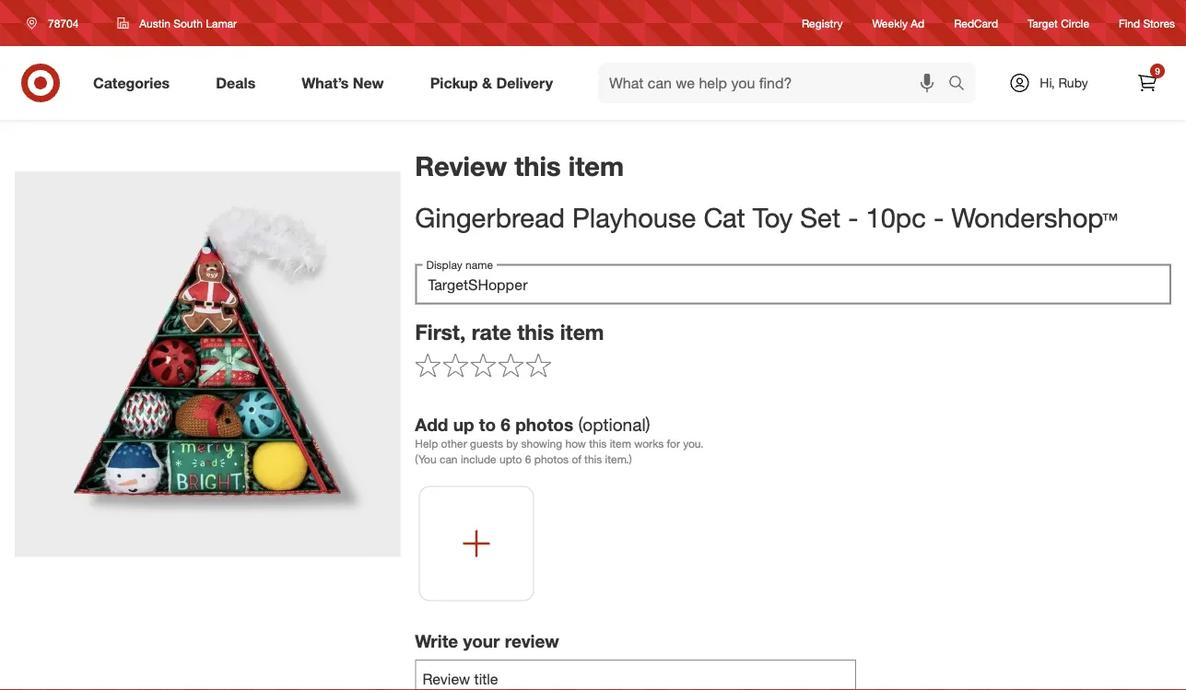 Task type: vqa. For each thing, say whether or not it's contained in the screenshot.
bottommost 6
yes



Task type: describe. For each thing, give the bounding box(es) containing it.
this right how at the left of the page
[[589, 437, 607, 451]]

What can we help you find? suggestions appear below search field
[[599, 63, 954, 103]]

add
[[415, 414, 449, 436]]

for
[[667, 437, 681, 451]]

you.
[[684, 437, 704, 451]]

ruby
[[1059, 75, 1089, 91]]

austin
[[140, 16, 170, 30]]

other
[[441, 437, 467, 451]]

this right of
[[585, 453, 602, 467]]

review this item
[[415, 149, 624, 182]]

1 horizontal spatial 6
[[525, 453, 532, 467]]

showing
[[522, 437, 563, 451]]

gingerbread playhouse cat toy set - 10pc - wondershop™
[[415, 201, 1118, 234]]

can
[[440, 453, 458, 467]]

categories
[[93, 74, 170, 92]]

help
[[415, 437, 438, 451]]

&
[[482, 74, 492, 92]]

what's new
[[302, 74, 384, 92]]

deals link
[[200, 63, 279, 103]]

first,
[[415, 320, 466, 345]]

9 link
[[1128, 63, 1168, 103]]

circle
[[1062, 16, 1090, 30]]

redcard link
[[955, 15, 999, 31]]

0 vertical spatial photos
[[516, 414, 574, 436]]

what's new link
[[286, 63, 407, 103]]

redcard
[[955, 16, 999, 30]]

of
[[572, 453, 582, 467]]

find stores
[[1120, 16, 1176, 30]]

(optional)
[[579, 414, 651, 436]]

new
[[353, 74, 384, 92]]

target circle
[[1028, 16, 1090, 30]]

upto
[[500, 453, 522, 467]]

add up to 6 photos (optional) help other guests by showing how this item works for you. (you can include upto 6 photos of this item.)
[[415, 414, 704, 467]]

your
[[463, 631, 500, 652]]

this up gingerbread on the left top
[[515, 149, 561, 182]]

2 - from the left
[[934, 201, 945, 234]]

hi, ruby
[[1041, 75, 1089, 91]]

south
[[174, 16, 203, 30]]

what's
[[302, 74, 349, 92]]

78704 button
[[15, 6, 98, 40]]

toy
[[753, 201, 793, 234]]

set
[[801, 201, 841, 234]]

include
[[461, 453, 497, 467]]

pickup
[[430, 74, 478, 92]]

1 vertical spatial item
[[560, 320, 605, 345]]

works
[[635, 437, 664, 451]]

how
[[566, 437, 586, 451]]



Task type: locate. For each thing, give the bounding box(es) containing it.
None text field
[[415, 660, 857, 691]]

0 vertical spatial 6
[[501, 414, 511, 436]]

0 vertical spatial item
[[569, 149, 624, 182]]

10pc
[[866, 201, 927, 234]]

6 right upto
[[525, 453, 532, 467]]

target circle link
[[1028, 15, 1090, 31]]

guests
[[470, 437, 503, 451]]

item right rate
[[560, 320, 605, 345]]

2 vertical spatial item
[[610, 437, 632, 451]]

6
[[501, 414, 511, 436], [525, 453, 532, 467]]

by
[[507, 437, 518, 451]]

find stores link
[[1120, 15, 1176, 31]]

cat
[[704, 201, 746, 234]]

delivery
[[497, 74, 553, 92]]

review
[[505, 631, 560, 652]]

6 right to
[[501, 414, 511, 436]]

1 - from the left
[[849, 201, 859, 234]]

0 horizontal spatial -
[[849, 201, 859, 234]]

target
[[1028, 16, 1059, 30]]

item
[[569, 149, 624, 182], [560, 320, 605, 345], [610, 437, 632, 451]]

pickup & delivery
[[430, 74, 553, 92]]

this right rate
[[518, 320, 555, 345]]

photos down showing
[[535, 453, 569, 467]]

rate
[[472, 320, 512, 345]]

write your review
[[415, 631, 560, 652]]

wondershop™
[[952, 201, 1118, 234]]

austin south lamar button
[[105, 6, 249, 40]]

review
[[415, 149, 507, 182]]

lamar
[[206, 16, 237, 30]]

1 horizontal spatial -
[[934, 201, 945, 234]]

78704
[[48, 16, 79, 30]]

pickup & delivery link
[[415, 63, 576, 103]]

search button
[[941, 63, 985, 107]]

item.)
[[605, 453, 633, 467]]

first, rate this item
[[415, 320, 605, 345]]

up
[[453, 414, 475, 436]]

registry link
[[802, 15, 843, 31]]

weekly ad link
[[873, 15, 925, 31]]

write
[[415, 631, 459, 652]]

gingerbread
[[415, 201, 565, 234]]

0 horizontal spatial 6
[[501, 414, 511, 436]]

item inside add up to 6 photos (optional) help other guests by showing how this item works for you. (you can include upto 6 photos of this item.)
[[610, 437, 632, 451]]

stores
[[1144, 16, 1176, 30]]

item up item.)
[[610, 437, 632, 451]]

item up the playhouse
[[569, 149, 624, 182]]

- right set at right top
[[849, 201, 859, 234]]

1 vertical spatial photos
[[535, 453, 569, 467]]

weekly ad
[[873, 16, 925, 30]]

- right 10pc
[[934, 201, 945, 234]]

search
[[941, 76, 985, 94]]

ad
[[911, 16, 925, 30]]

(you
[[415, 453, 437, 467]]

photos
[[516, 414, 574, 436], [535, 453, 569, 467]]

None text field
[[415, 264, 1172, 305]]

-
[[849, 201, 859, 234], [934, 201, 945, 234]]

hi,
[[1041, 75, 1056, 91]]

photos up showing
[[516, 414, 574, 436]]

categories link
[[77, 63, 193, 103]]

find
[[1120, 16, 1141, 30]]

playhouse
[[573, 201, 697, 234]]

weekly
[[873, 16, 908, 30]]

9
[[1156, 65, 1161, 77]]

to
[[479, 414, 496, 436]]

this
[[515, 149, 561, 182], [518, 320, 555, 345], [589, 437, 607, 451], [585, 453, 602, 467]]

1 vertical spatial 6
[[525, 453, 532, 467]]

deals
[[216, 74, 256, 92]]

austin south lamar
[[140, 16, 237, 30]]

registry
[[802, 16, 843, 30]]



